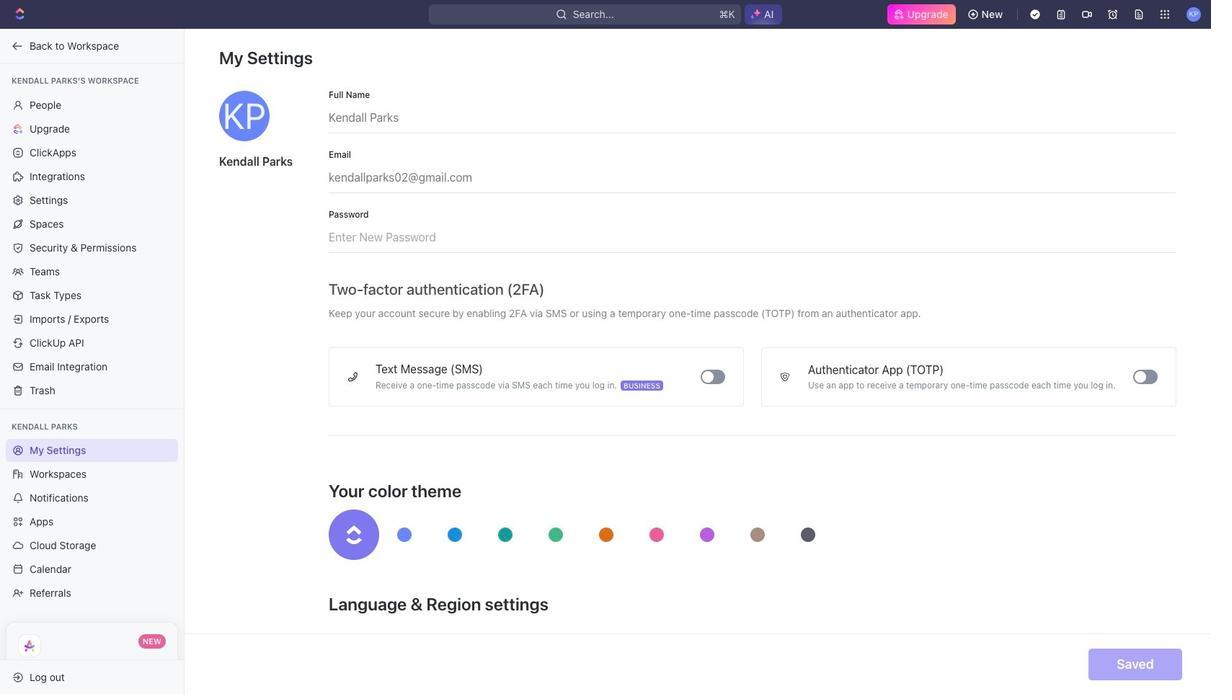 Task type: describe. For each thing, give the bounding box(es) containing it.
available on business plans or higher element
[[621, 381, 664, 391]]

Enter New Password field
[[329, 219, 1177, 252]]



Task type: locate. For each thing, give the bounding box(es) containing it.
Enter Email text field
[[329, 159, 1177, 193]]

Enter Username text field
[[329, 100, 1177, 133]]



Task type: vqa. For each thing, say whether or not it's contained in the screenshot.
the Task corresponding to Task Types
no



